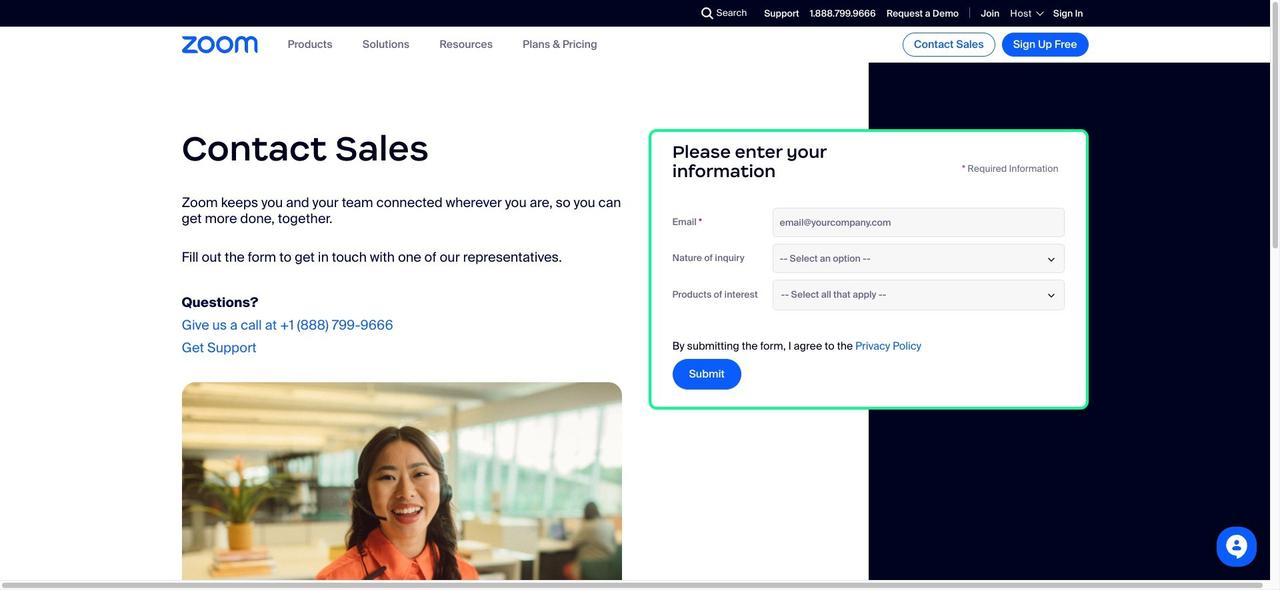 Task type: describe. For each thing, give the bounding box(es) containing it.
search image
[[701, 7, 713, 19]]

email@yourcompany.com text field
[[772, 208, 1065, 237]]

zoom logo image
[[182, 36, 258, 53]]



Task type: locate. For each thing, give the bounding box(es) containing it.
customer support agent image
[[182, 382, 622, 591]]

search image
[[701, 7, 713, 19]]

None search field
[[652, 3, 704, 24]]



Task type: vqa. For each thing, say whether or not it's contained in the screenshot.
get
no



